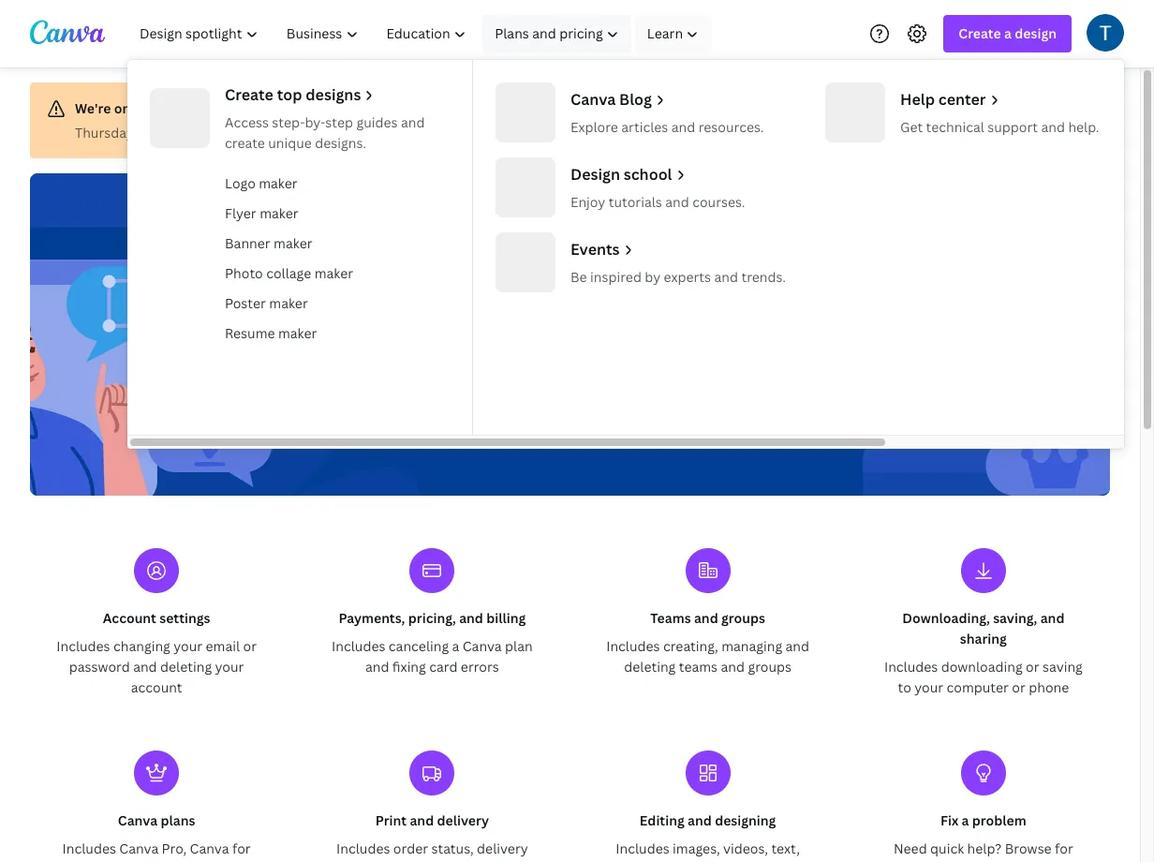 Task type: vqa. For each thing, say whether or not it's contained in the screenshot.


Task type: locate. For each thing, give the bounding box(es) containing it.
1 horizontal spatial your
[[215, 658, 244, 676]]

0 horizontal spatial designs
[[306, 84, 361, 105]]

plans
[[161, 812, 195, 829]]

learn more link
[[380, 99, 452, 117]]

2 horizontal spatial for
[[1055, 840, 1074, 858]]

we're
[[75, 99, 111, 117]]

tara schultz image
[[1087, 14, 1125, 51]]

1 vertical spatial managing
[[670, 860, 731, 862]]

includes up times on the bottom of page
[[337, 840, 390, 858]]

a left design
[[1005, 24, 1012, 42]]

0 vertical spatial managing
[[722, 637, 783, 655]]

create top designs
[[225, 84, 361, 105]]

email
[[206, 637, 240, 655]]

designs up step
[[306, 84, 361, 105]]

1 vertical spatial designs
[[734, 860, 782, 862]]

2 deleting from the left
[[624, 658, 676, 676]]

1 horizontal spatial to
[[943, 860, 957, 862]]

phone
[[1029, 679, 1070, 696]]

managing
[[722, 637, 783, 655], [670, 860, 731, 862]]

delivery up status,
[[437, 812, 489, 829]]

print and delivery
[[376, 812, 489, 829]]

enjoy
[[571, 193, 606, 211]]

deleting
[[160, 658, 212, 676], [624, 658, 676, 676]]

includes inside 'includes creating, managing and deleting teams and groups'
[[607, 637, 660, 655]]

how can we help?
[[376, 252, 765, 313]]

1 vertical spatial delivery
[[477, 840, 528, 858]]

your down 'email'
[[215, 658, 244, 676]]

a right fix
[[962, 812, 970, 829]]

includes inside includes downloading or saving to your computer or phone
[[885, 658, 938, 676]]

1 vertical spatial your
[[215, 658, 244, 676]]

0 vertical spatial to
[[898, 679, 912, 696]]

design
[[1015, 24, 1057, 42]]

and inside includes order status, delivery times and invoices
[[412, 860, 436, 862]]

a inside includes canceling a canva plan and fixing card errors
[[452, 637, 460, 655]]

includes down teams
[[607, 637, 660, 655]]

payments,
[[339, 609, 405, 627]]

canva inside includes canceling a canva plan and fixing card errors
[[463, 637, 502, 655]]

includes up teams,
[[62, 840, 116, 858]]

and
[[401, 113, 425, 131], [672, 118, 696, 136], [1042, 118, 1066, 136], [666, 193, 690, 211], [715, 268, 739, 286], [459, 609, 484, 627], [694, 609, 719, 627], [1041, 609, 1065, 627], [786, 637, 810, 655], [133, 658, 157, 676], [365, 658, 389, 676], [721, 658, 745, 676], [410, 812, 434, 829], [688, 812, 712, 829], [412, 860, 436, 862]]

maker down collage
[[269, 294, 308, 312]]

includes down downloading,
[[885, 658, 938, 676]]

2 horizontal spatial your
[[915, 679, 944, 696]]

sharing
[[961, 630, 1007, 648]]

1 vertical spatial learn
[[380, 99, 416, 117]]

learn inside dropdown button
[[647, 24, 683, 42]]

design school
[[571, 164, 672, 185]]

includes up password
[[56, 637, 110, 655]]

fix a problem
[[941, 812, 1027, 829]]

text,
[[772, 840, 800, 858]]

technical
[[927, 118, 985, 136]]

banner
[[225, 234, 271, 252]]

account settings
[[103, 609, 210, 627]]

articles
[[622, 118, 669, 136]]

to inside includes downloading or saving to your computer or phone
[[898, 679, 912, 696]]

2 horizontal spatial or
[[1026, 658, 1040, 676]]

designs
[[306, 84, 361, 105], [734, 860, 782, 862]]

collage
[[266, 264, 311, 282]]

videos,
[[724, 840, 769, 858]]

create up access in the top left of the page
[[225, 84, 274, 105]]

or up phone
[[1026, 658, 1040, 676]]

0 vertical spatial a
[[1005, 24, 1012, 42]]

1 vertical spatial create
[[225, 84, 274, 105]]

learn button
[[636, 15, 712, 52]]

0 vertical spatial help?
[[646, 252, 765, 313]]

a inside dropdown button
[[1005, 24, 1012, 42]]

includes up websites,
[[616, 840, 670, 858]]

to
[[898, 679, 912, 696], [943, 860, 957, 862]]

1 horizontal spatial a
[[962, 812, 970, 829]]

includes for account settings
[[56, 637, 110, 655]]

includes for payments, pricing, and billing
[[332, 637, 386, 655]]

step-
[[272, 113, 305, 131]]

03:39
[[182, 124, 218, 142]]

0 horizontal spatial to
[[898, 679, 912, 696]]

create inside learn menu
[[225, 84, 274, 105]]

resume maker link
[[217, 319, 457, 349]]

includes inside includes images, videos, text, websites, managing designs an
[[616, 840, 670, 858]]

and inside access step-by-step guides and create unique designs.
[[401, 113, 425, 131]]

billing
[[487, 609, 526, 627]]

top level navigation element
[[127, 15, 1155, 449]]

create a design button
[[944, 15, 1072, 52]]

quick
[[931, 840, 965, 858]]

create inside create a design dropdown button
[[959, 24, 1002, 42]]

downloading
[[942, 658, 1023, 676]]

create left design
[[959, 24, 1002, 42]]

deleting up account
[[160, 658, 212, 676]]

help? inside the need quick help? browse for solutions to the most commonl
[[968, 840, 1002, 858]]

managing down teams and groups
[[722, 637, 783, 655]]

create
[[959, 24, 1002, 42], [225, 84, 274, 105]]

0 horizontal spatial help?
[[646, 252, 765, 313]]

or right 'email'
[[243, 637, 257, 655]]

a up card
[[452, 637, 460, 655]]

photo collage maker link
[[217, 259, 457, 289]]

saving
[[1043, 658, 1083, 676]]

settings
[[160, 609, 210, 627]]

groups right 'teams' on the bottom right
[[748, 658, 792, 676]]

for
[[232, 840, 251, 858], [1055, 840, 1074, 858], [143, 860, 162, 862]]

designs inside learn menu
[[306, 84, 361, 105]]

learn up the blog
[[647, 24, 683, 42]]

1 vertical spatial to
[[943, 860, 957, 862]]

for inside the need quick help? browse for solutions to the most commonl
[[1055, 840, 1074, 858]]

1 deleting from the left
[[160, 658, 212, 676]]

0 vertical spatial designs
[[306, 84, 361, 105]]

0 horizontal spatial or
[[243, 637, 257, 655]]

fixing
[[393, 658, 426, 676]]

1 horizontal spatial deleting
[[624, 658, 676, 676]]

0 horizontal spatial for
[[143, 860, 162, 862]]

for right pro, on the bottom left of page
[[232, 840, 251, 858]]

groups up 'includes creating, managing and deleting teams and groups' at the bottom right of page
[[722, 609, 766, 627]]

solutions
[[882, 860, 940, 862]]

managing inside includes images, videos, text, websites, managing designs an
[[670, 860, 731, 862]]

maker down poster maker
[[278, 324, 317, 342]]

includes inside includes canceling a canva plan and fixing card errors
[[332, 637, 386, 655]]

and inside downloading, saving, and sharing
[[1041, 609, 1065, 627]]

select
[[259, 99, 297, 117]]

to down quick
[[943, 860, 957, 862]]

or
[[243, 637, 257, 655], [1026, 658, 1040, 676], [1013, 679, 1026, 696]]

help
[[901, 89, 935, 110]]

websites,
[[608, 860, 666, 862]]

2 vertical spatial a
[[962, 812, 970, 829]]

plan
[[505, 637, 533, 655]]

1 horizontal spatial help?
[[968, 840, 1002, 858]]

0 vertical spatial learn
[[647, 24, 683, 42]]

or left phone
[[1013, 679, 1026, 696]]

a for fix
[[962, 812, 970, 829]]

create for create top designs
[[225, 84, 274, 105]]

includes order status, delivery times and invoices
[[337, 840, 528, 862]]

includes canva pro, canva for teams, canva for education, an
[[54, 840, 259, 862]]

maker for banner maker
[[274, 234, 313, 252]]

Try "remove background" or "brand kit" search field
[[327, 344, 839, 379]]

design
[[571, 164, 620, 185]]

managing down images,
[[670, 860, 731, 862]]

need quick help? browse for solutions to the most commonl
[[882, 840, 1086, 862]]

tutorials
[[609, 193, 662, 211]]

maker down banner maker link
[[315, 264, 353, 282]]

guides
[[357, 113, 398, 131]]

pricing,
[[408, 609, 456, 627]]

1 vertical spatial a
[[452, 637, 460, 655]]

learn left more
[[380, 99, 416, 117]]

0 horizontal spatial create
[[225, 84, 274, 105]]

1 vertical spatial help?
[[968, 840, 1002, 858]]

banner maker link
[[217, 229, 457, 259]]

0 vertical spatial create
[[959, 24, 1002, 42]]

0 horizontal spatial a
[[452, 637, 460, 655]]

maker up photo collage maker
[[274, 234, 313, 252]]

includes inside includes order status, delivery times and invoices
[[337, 840, 390, 858]]

includes down payments,
[[332, 637, 386, 655]]

school
[[624, 164, 672, 185]]

0 vertical spatial your
[[174, 637, 203, 655]]

maker inside 'link'
[[260, 204, 299, 222]]

password
[[69, 658, 130, 676]]

includes inside 'includes changing your email or password and deleting your account'
[[56, 637, 110, 655]]

flyer maker link
[[217, 199, 457, 229]]

canva plans
[[118, 812, 195, 829]]

designs down videos,
[[734, 860, 782, 862]]

your left computer
[[915, 679, 944, 696]]

1 horizontal spatial for
[[232, 840, 251, 858]]

print
[[450, 397, 482, 415]]

create a design
[[959, 24, 1057, 42]]

1 horizontal spatial learn
[[647, 24, 683, 42]]

1 vertical spatial groups
[[748, 658, 792, 676]]

deleting down creating,
[[624, 658, 676, 676]]

for down canva plans
[[143, 860, 162, 862]]

1 horizontal spatial create
[[959, 24, 1002, 42]]

2 horizontal spatial a
[[1005, 24, 1012, 42]]

0 vertical spatial or
[[243, 637, 257, 655]]

images,
[[673, 840, 720, 858]]

maker up flyer maker
[[259, 174, 298, 192]]

1 vertical spatial or
[[1026, 658, 1040, 676]]

to left computer
[[898, 679, 912, 696]]

includes inside includes canva pro, canva for teams, canva for education, an
[[62, 840, 116, 858]]

maker up banner maker
[[260, 204, 299, 222]]

for right browse at the bottom
[[1055, 840, 1074, 858]]

groups inside 'includes creating, managing and deleting teams and groups'
[[748, 658, 792, 676]]

2 vertical spatial your
[[915, 679, 944, 696]]

or inside 'includes changing your email or password and deleting your account'
[[243, 637, 257, 655]]

experts
[[664, 268, 711, 286]]

canva
[[571, 89, 616, 110], [301, 99, 340, 117], [463, 637, 502, 655], [118, 812, 158, 829], [119, 840, 159, 858], [190, 840, 229, 858], [101, 860, 140, 862]]

be
[[571, 268, 587, 286]]

includes for downloading, saving, and sharing
[[885, 658, 938, 676]]

0 horizontal spatial your
[[174, 637, 203, 655]]

and inside 'includes changing your email or password and deleting your account'
[[133, 658, 157, 676]]

teams,
[[54, 860, 97, 862]]

delivery up invoices
[[477, 840, 528, 858]]

1 horizontal spatial designs
[[734, 860, 782, 862]]

flyer maker
[[225, 204, 299, 222]]

0 vertical spatial delivery
[[437, 812, 489, 829]]

your inside includes downloading or saving to your computer or phone
[[915, 679, 944, 696]]

0 horizontal spatial learn
[[380, 99, 416, 117]]

your down the settings
[[174, 637, 203, 655]]

help?
[[646, 252, 765, 313], [968, 840, 1002, 858]]

2 vertical spatial or
[[1013, 679, 1026, 696]]

0 horizontal spatial deleting
[[160, 658, 212, 676]]

a
[[1005, 24, 1012, 42], [452, 637, 460, 655], [962, 812, 970, 829]]



Task type: describe. For each thing, give the bounding box(es) containing it.
we're on it: issue connecting select canva apps. learn more thursday, nov 2, 03:39
[[75, 99, 452, 142]]

account
[[131, 679, 182, 696]]

connecting
[[185, 99, 256, 117]]

maker for poster maker
[[269, 294, 308, 312]]

logo
[[225, 174, 256, 192]]

teams and groups
[[651, 609, 766, 627]]

unique
[[268, 134, 312, 152]]

need
[[894, 840, 928, 858]]

apps.
[[343, 99, 377, 117]]

maker for flyer maker
[[260, 204, 299, 222]]

be inspired by experts and trends.
[[571, 268, 786, 286]]

poster maker
[[225, 294, 308, 312]]

2,
[[168, 124, 179, 142]]

get
[[901, 118, 923, 136]]

canva inside learn menu
[[571, 89, 616, 110]]

photo
[[225, 264, 263, 282]]

includes images, videos, text, websites, managing designs an
[[608, 840, 809, 862]]

how
[[376, 252, 475, 313]]

step
[[326, 113, 353, 131]]

card
[[429, 658, 458, 676]]

help.
[[1069, 118, 1100, 136]]

includes creating, managing and deleting teams and groups
[[607, 637, 810, 676]]

issue
[[150, 99, 182, 117]]

photo collage maker
[[225, 264, 353, 282]]

account
[[103, 609, 156, 627]]

on
[[114, 99, 130, 117]]

0 vertical spatial groups
[[722, 609, 766, 627]]

browse
[[1005, 840, 1052, 858]]

more
[[419, 99, 452, 117]]

for for browse
[[1055, 840, 1074, 858]]

canva inside we're on it: issue connecting select canva apps. learn more thursday, nov 2, 03:39
[[301, 99, 340, 117]]

designs inside includes images, videos, text, websites, managing designs an
[[734, 860, 782, 862]]

access step-by-step guides and create unique designs.
[[225, 113, 425, 152]]

includes canceling a canva plan and fixing card errors
[[332, 637, 533, 676]]

support
[[988, 118, 1039, 136]]

poster maker link
[[217, 289, 457, 319]]

designing
[[715, 812, 776, 829]]

resources.
[[699, 118, 764, 136]]

includes for editing and designing
[[616, 840, 670, 858]]

includes for teams and groups
[[607, 637, 660, 655]]

managing inside 'includes creating, managing and deleting teams and groups'
[[722, 637, 783, 655]]

enjoy tutorials and courses.
[[571, 193, 746, 211]]

it:
[[134, 99, 146, 117]]

fix
[[941, 812, 959, 829]]

pro,
[[162, 840, 187, 858]]

includes for canva plans
[[62, 840, 116, 858]]

1 horizontal spatial or
[[1013, 679, 1026, 696]]

order
[[394, 840, 428, 858]]

explore articles and resources.
[[571, 118, 764, 136]]

to inside the need quick help? browse for solutions to the most commonl
[[943, 860, 957, 862]]

explore
[[571, 118, 618, 136]]

nov
[[140, 124, 165, 142]]

create for create a design
[[959, 24, 1002, 42]]

blog
[[620, 89, 652, 110]]

create
[[225, 134, 265, 152]]

teams
[[679, 658, 718, 676]]

logo maker
[[225, 174, 298, 192]]

and inside includes canceling a canva plan and fixing card errors
[[365, 658, 389, 676]]

print
[[376, 812, 407, 829]]

courses.
[[693, 193, 746, 211]]

most
[[984, 860, 1016, 862]]

errors
[[461, 658, 499, 676]]

print link
[[450, 397, 482, 415]]

learn menu
[[127, 60, 1155, 449]]

includes downloading or saving to your computer or phone
[[885, 658, 1083, 696]]

delivery inside includes order status, delivery times and invoices
[[477, 840, 528, 858]]

center
[[939, 89, 987, 110]]

for for canva
[[232, 840, 251, 858]]

learn inside we're on it: issue connecting select canva apps. learn more thursday, nov 2, 03:39
[[380, 99, 416, 117]]

downloading,
[[903, 609, 991, 627]]

changing
[[113, 637, 170, 655]]

a for create
[[1005, 24, 1012, 42]]

resume
[[225, 324, 275, 342]]

maker for logo maker
[[259, 174, 298, 192]]

events
[[571, 239, 620, 260]]

poster
[[225, 294, 266, 312]]

thursday,
[[75, 124, 136, 142]]

get technical support and help.
[[901, 118, 1100, 136]]

designs.
[[315, 134, 366, 152]]

education,
[[165, 860, 232, 862]]

can
[[485, 252, 565, 313]]

maker for resume maker
[[278, 324, 317, 342]]

deleting inside 'includes changing your email or password and deleting your account'
[[160, 658, 212, 676]]

by-
[[305, 113, 326, 131]]

flyer
[[225, 204, 257, 222]]

canceling
[[389, 637, 449, 655]]

problem
[[973, 812, 1027, 829]]

logo maker link
[[217, 169, 457, 199]]

includes changing your email or password and deleting your account
[[56, 637, 257, 696]]

deleting inside 'includes creating, managing and deleting teams and groups'
[[624, 658, 676, 676]]

top
[[277, 84, 302, 105]]

includes for print and delivery
[[337, 840, 390, 858]]

inspired
[[591, 268, 642, 286]]



